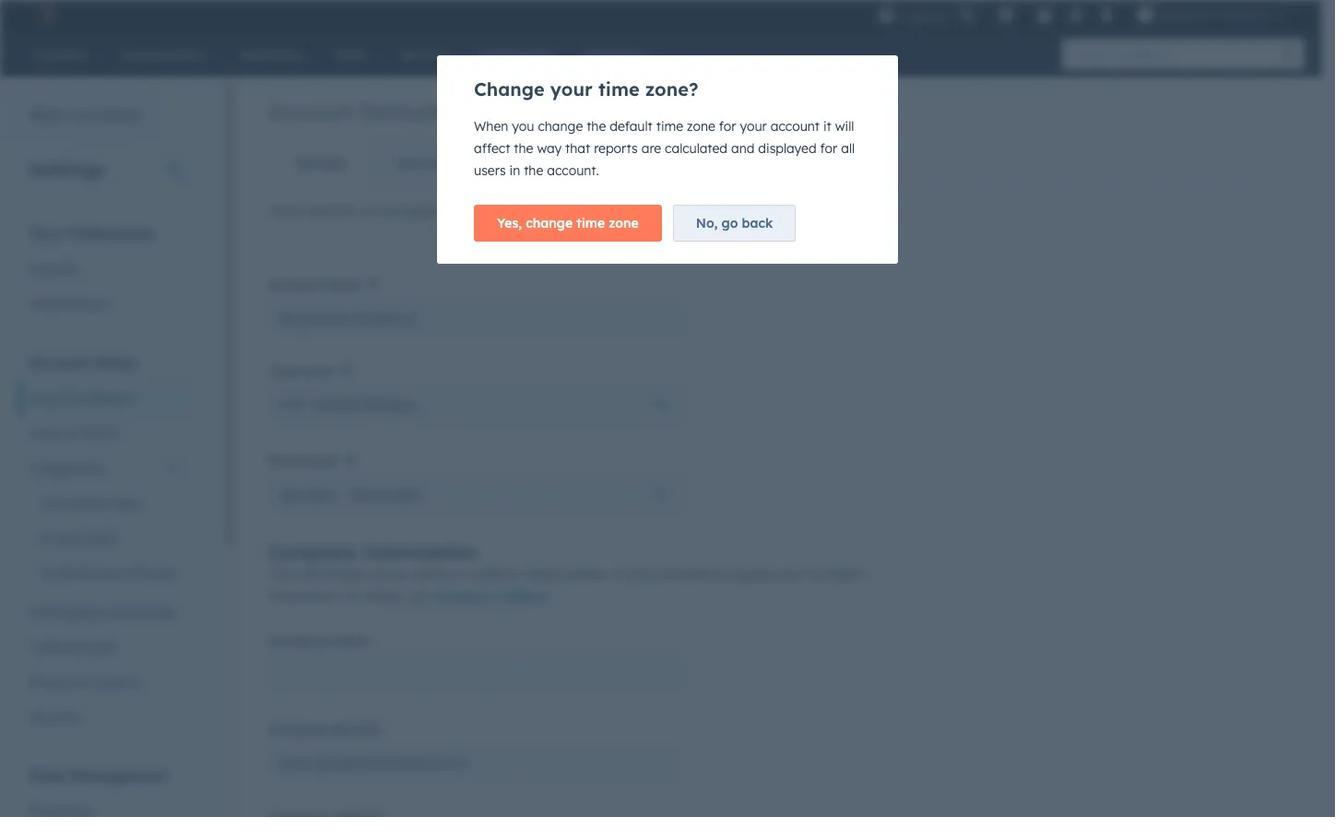 Task type: locate. For each thing, give the bounding box(es) containing it.
account. down that at top left
[[547, 162, 599, 179]]

1 vertical spatial general
[[30, 261, 77, 278]]

& right privacy
[[78, 674, 87, 691]]

consent
[[91, 674, 140, 691]]

1 vertical spatial defaults
[[537, 155, 588, 172]]

2 vertical spatial your
[[779, 566, 806, 583]]

integrations button
[[18, 451, 193, 486]]

apps up service
[[87, 530, 118, 547]]

default up reports
[[610, 118, 653, 135]]

2 horizontal spatial to
[[716, 566, 728, 583]]

be left used
[[394, 566, 409, 583]]

0 vertical spatial company
[[268, 541, 357, 564]]

Account name text field
[[268, 300, 684, 337]]

be inside this information will be used as a default where needed. if you're looking to update your company information for billing, visit
[[394, 566, 409, 583]]

will for these defaults will be applied to the entire account.
[[360, 203, 379, 220]]

2
[[1264, 7, 1270, 22]]

defaults right user
[[537, 155, 588, 172]]

0 horizontal spatial general link
[[18, 252, 193, 287]]

2 horizontal spatial zone
[[687, 118, 716, 135]]

account defaults link
[[18, 381, 193, 416]]

& for consent
[[78, 674, 87, 691]]

time
[[268, 363, 300, 380]]

to left update
[[716, 566, 728, 583]]

company left domain
[[268, 721, 330, 738]]

0 vertical spatial for
[[719, 118, 737, 135]]

2 horizontal spatial &
[[491, 589, 501, 605]]

company for company domain
[[268, 721, 330, 738]]

company down this
[[268, 633, 330, 650]]

0 horizontal spatial defaults
[[83, 390, 134, 407]]

account & billing .
[[435, 589, 549, 605]]

be left applied
[[383, 203, 398, 220]]

data
[[30, 767, 66, 785]]

1 horizontal spatial account defaults
[[268, 98, 447, 125]]

general up "defaults"
[[295, 155, 345, 172]]

for
[[719, 118, 737, 135], [821, 140, 838, 157], [343, 589, 361, 605]]

& left billing on the left of the page
[[491, 589, 501, 605]]

tracking code link
[[18, 630, 193, 665]]

2 horizontal spatial defaults
[[537, 155, 588, 172]]

billing
[[505, 589, 546, 605]]

integrations
[[30, 460, 105, 477]]

account defaults up "branding" link
[[268, 98, 447, 125]]

0 vertical spatial &
[[67, 425, 77, 442]]

defaults for "account defaults" link
[[83, 390, 134, 407]]

will inside this information will be used as a default where needed. if you're looking to update your company information for billing, visit
[[371, 566, 390, 583]]

0 vertical spatial apps
[[110, 495, 141, 512]]

1 vertical spatial your
[[740, 118, 767, 135]]

1 vertical spatial company
[[268, 633, 330, 650]]

account defaults up the users & teams
[[30, 390, 134, 407]]

1 vertical spatial change
[[526, 215, 573, 232]]

0 vertical spatial information
[[296, 566, 367, 583]]

0 vertical spatial change
[[538, 118, 583, 135]]

back
[[742, 215, 773, 232]]

0 vertical spatial general
[[295, 155, 345, 172]]

this information will be used as a default where needed. if you're looking to update your company information for billing, visit
[[268, 566, 867, 605]]

time left zone?
[[599, 77, 640, 101]]

2 vertical spatial to
[[716, 566, 728, 583]]

time for zone
[[577, 215, 605, 232]]

applied
[[402, 203, 447, 220]]

0 vertical spatial default
[[610, 118, 653, 135]]

2 vertical spatial company
[[268, 721, 330, 738]]

to right "back"
[[67, 107, 80, 124]]

defaults up "branding" link
[[360, 98, 447, 125]]

0 horizontal spatial general
[[30, 261, 77, 278]]

1 vertical spatial time
[[657, 118, 684, 135]]

no, go back button
[[673, 205, 796, 242]]

will right "defaults"
[[360, 203, 379, 220]]

code
[[85, 639, 116, 656]]

1 horizontal spatial default
[[610, 118, 653, 135]]

company domain
[[268, 721, 382, 738]]

information down this
[[268, 589, 340, 605]]

account. right yes,
[[529, 203, 581, 220]]

general link down preferences
[[18, 252, 193, 287]]

0 vertical spatial will
[[836, 118, 855, 135]]

2 company from the top
[[268, 633, 330, 650]]

1 horizontal spatial zone
[[609, 215, 639, 232]]

to right applied
[[451, 203, 464, 220]]

zone down currency link
[[609, 215, 639, 232]]

apoptosis
[[1158, 7, 1215, 22]]

account name
[[268, 277, 360, 294]]

marketplace
[[30, 604, 105, 621]]

0 vertical spatial time
[[599, 77, 640, 101]]

privacy & consent link
[[18, 665, 193, 700]]

security link
[[18, 700, 193, 735]]

will right it
[[836, 118, 855, 135]]

default up account & billing .
[[475, 566, 518, 583]]

change inside button
[[526, 215, 573, 232]]

menu
[[877, 0, 1300, 30]]

default inside this information will be used as a default where needed. if you're looking to update your company information for billing, visit
[[475, 566, 518, 583]]

0 horizontal spatial account defaults
[[30, 390, 134, 407]]

1 horizontal spatial general link
[[269, 141, 371, 185]]

1 vertical spatial zone
[[609, 215, 639, 232]]

company for company name
[[268, 633, 330, 650]]

user defaults
[[506, 155, 588, 172]]

setup
[[94, 353, 136, 372]]

visit
[[407, 589, 432, 605]]

it
[[824, 118, 832, 135]]

Search HubSpot search field
[[1063, 39, 1289, 70]]

you're
[[627, 566, 664, 583]]

1 vertical spatial will
[[360, 203, 379, 220]]

hubspot image
[[33, 4, 55, 26]]

time down user defaults
[[577, 215, 605, 232]]

general for your
[[30, 261, 77, 278]]

1 vertical spatial account defaults
[[30, 390, 134, 407]]

1 horizontal spatial defaults
[[360, 98, 447, 125]]

1 company from the top
[[268, 541, 357, 564]]

be
[[383, 203, 398, 220], [394, 566, 409, 583]]

0 vertical spatial general link
[[269, 141, 371, 185]]

calling icon button
[[952, 3, 984, 27]]

back to contacts
[[30, 107, 141, 124]]

as
[[445, 566, 459, 583]]

company up this
[[268, 541, 357, 564]]

2 vertical spatial defaults
[[83, 390, 134, 407]]

1 horizontal spatial &
[[78, 674, 87, 691]]

0 horizontal spatial &
[[67, 425, 77, 442]]

1 vertical spatial general link
[[18, 252, 193, 287]]

general link
[[269, 141, 371, 185], [18, 252, 193, 287]]

private
[[41, 530, 84, 547]]

2 horizontal spatial for
[[821, 140, 838, 157]]

defaults inside account setup element
[[83, 390, 134, 407]]

these defaults will be applied to the entire account.
[[268, 203, 581, 220]]

time inside when you change the default time zone for your account it will affect the way that reports are calculated and displayed for all users in the account.
[[657, 118, 684, 135]]

are
[[642, 140, 662, 157]]

defaults inside 'link'
[[537, 155, 588, 172]]

0 horizontal spatial your
[[551, 77, 593, 101]]

way
[[537, 140, 562, 157]]

0 horizontal spatial for
[[343, 589, 361, 605]]

0 vertical spatial be
[[383, 203, 398, 220]]

be for used
[[394, 566, 409, 583]]

account setup
[[30, 353, 136, 372]]

calling icon image
[[960, 7, 976, 24]]

2 horizontal spatial your
[[779, 566, 806, 583]]

currency link
[[614, 141, 721, 185]]

zone inside button
[[609, 215, 639, 232]]

the down you
[[514, 140, 534, 157]]

general inside your preferences element
[[30, 261, 77, 278]]

1 horizontal spatial general
[[295, 155, 345, 172]]

for left billing,
[[343, 589, 361, 605]]

account setup element
[[18, 352, 193, 735]]

contacts
[[84, 107, 141, 124]]

used
[[413, 566, 442, 583]]

general down your
[[30, 261, 77, 278]]

navigation
[[268, 140, 722, 186]]

0 vertical spatial account.
[[547, 162, 599, 179]]

update
[[732, 566, 775, 583]]

apps for private apps
[[87, 530, 118, 547]]

0 horizontal spatial to
[[67, 107, 80, 124]]

1 vertical spatial default
[[475, 566, 518, 583]]

1 horizontal spatial for
[[719, 118, 737, 135]]

1 vertical spatial to
[[451, 203, 464, 220]]

change
[[474, 77, 545, 101]]

1 vertical spatial name
[[333, 633, 369, 650]]

& right users
[[67, 425, 77, 442]]

private apps link
[[18, 521, 193, 556]]

to
[[67, 107, 80, 124], [451, 203, 464, 220], [716, 566, 728, 583]]

your right update
[[779, 566, 806, 583]]

that
[[566, 140, 591, 157]]

.
[[546, 589, 549, 605]]

your
[[30, 224, 63, 243]]

information down company information
[[296, 566, 367, 583]]

2 vertical spatial zone
[[303, 363, 333, 380]]

general link for account
[[269, 141, 371, 185]]

account
[[268, 98, 354, 125], [268, 277, 320, 294], [30, 353, 89, 372], [30, 390, 79, 407], [435, 589, 487, 605]]

will for this information will be used as a default where needed. if you're looking to update your company information for billing, visit
[[371, 566, 390, 583]]

name for company name
[[333, 633, 369, 650]]

0 vertical spatial to
[[67, 107, 80, 124]]

0 horizontal spatial default
[[475, 566, 518, 583]]

the up that at top left
[[587, 118, 606, 135]]

email service provider
[[41, 566, 177, 582]]

branding
[[398, 155, 453, 172]]

for left all
[[821, 140, 838, 157]]

apps up private apps link
[[110, 495, 141, 512]]

3 company from the top
[[268, 721, 330, 738]]

your up and on the top right
[[740, 118, 767, 135]]

default inside when you change the default time zone for your account it will affect the way that reports are calculated and displayed for all users in the account.
[[610, 118, 653, 135]]

in
[[510, 162, 521, 179]]

2 vertical spatial will
[[371, 566, 390, 583]]

zone up calculated
[[687, 118, 716, 135]]

email service provider link
[[18, 556, 193, 591]]

your up that at top left
[[551, 77, 593, 101]]

1 vertical spatial be
[[394, 566, 409, 583]]

will inside when you change the default time zone for your account it will affect the way that reports are calculated and displayed for all users in the account.
[[836, 118, 855, 135]]

1 horizontal spatial your
[[740, 118, 767, 135]]

for up and on the top right
[[719, 118, 737, 135]]

zone right time
[[303, 363, 333, 380]]

your inside when you change the default time zone for your account it will affect the way that reports are calculated and displayed for all users in the account.
[[740, 118, 767, 135]]

account
[[771, 118, 820, 135]]

marketplace downloads
[[30, 604, 176, 621]]

navigation containing general
[[268, 140, 722, 186]]

january - december
[[279, 485, 422, 504]]

will
[[836, 118, 855, 135], [360, 203, 379, 220], [371, 566, 390, 583]]

0 vertical spatial name
[[324, 277, 360, 294]]

utc +00:00 abidjan button
[[268, 386, 684, 423]]

the left 'entire'
[[467, 203, 487, 220]]

&
[[67, 425, 77, 442], [491, 589, 501, 605], [78, 674, 87, 691]]

2 vertical spatial for
[[343, 589, 361, 605]]

general link up "defaults"
[[269, 141, 371, 185]]

defaults for "user defaults" 'link'
[[537, 155, 588, 172]]

year
[[309, 453, 338, 470]]

your preferences element
[[18, 223, 193, 322]]

change up way
[[538, 118, 583, 135]]

displayed
[[759, 140, 817, 157]]

defaults up the users & teams link
[[83, 390, 134, 407]]

name down billing,
[[333, 633, 369, 650]]

change
[[538, 118, 583, 135], [526, 215, 573, 232]]

time up are
[[657, 118, 684, 135]]

2 vertical spatial time
[[577, 215, 605, 232]]

0 vertical spatial zone
[[687, 118, 716, 135]]

will up billing,
[[371, 566, 390, 583]]

privacy
[[30, 674, 74, 691]]

affect
[[474, 140, 511, 157]]

change right yes,
[[526, 215, 573, 232]]

1 vertical spatial &
[[491, 589, 501, 605]]

2 vertical spatial &
[[78, 674, 87, 691]]

abidjan
[[364, 395, 417, 414]]

currency
[[641, 155, 695, 172]]

time inside button
[[577, 215, 605, 232]]

general link for your
[[18, 252, 193, 287]]

january
[[279, 485, 336, 504]]

1 vertical spatial apps
[[87, 530, 118, 547]]

name down "defaults"
[[324, 277, 360, 294]]

Company domain text field
[[268, 745, 684, 781]]



Task type: describe. For each thing, give the bounding box(es) containing it.
apps for connected apps
[[110, 495, 141, 512]]

+00:00
[[311, 395, 360, 414]]

yes,
[[497, 215, 522, 232]]

needed.
[[561, 566, 609, 583]]

private apps
[[41, 530, 118, 547]]

connected apps
[[41, 495, 141, 512]]

0 vertical spatial defaults
[[360, 98, 447, 125]]

utc +00:00 abidjan
[[279, 395, 417, 414]]

where
[[521, 566, 558, 583]]

settings
[[30, 158, 105, 181]]

privacy & consent
[[30, 674, 140, 691]]

account defaults inside account setup element
[[30, 390, 134, 407]]

downloads
[[109, 604, 176, 621]]

notifications button
[[1092, 0, 1123, 30]]

and
[[732, 140, 755, 157]]

email
[[41, 566, 74, 582]]

information
[[363, 541, 476, 564]]

for inside this information will be used as a default where needed. if you're looking to update your company information for billing, visit
[[343, 589, 361, 605]]

back to contacts link
[[0, 98, 153, 135]]

Company name text field
[[268, 656, 684, 693]]

looking
[[668, 566, 712, 583]]

tracking
[[30, 639, 81, 656]]

company information
[[268, 541, 476, 564]]

company for company information
[[268, 541, 357, 564]]

menu containing apoptosis studios 2
[[877, 0, 1300, 30]]

you
[[512, 118, 535, 135]]

security
[[30, 709, 79, 726]]

help button
[[1030, 0, 1061, 30]]

a
[[463, 566, 471, 583]]

when
[[474, 118, 509, 135]]

entire
[[490, 203, 525, 220]]

settings image
[[1068, 8, 1085, 24]]

1 vertical spatial account.
[[529, 203, 581, 220]]

users
[[474, 162, 506, 179]]

1 vertical spatial information
[[268, 589, 340, 605]]

0 vertical spatial your
[[551, 77, 593, 101]]

user defaults link
[[479, 141, 614, 185]]

yes, change time zone button
[[474, 205, 662, 242]]

account. inside when you change the default time zone for your account it will affect the way that reports are calculated and displayed for all users in the account.
[[547, 162, 599, 179]]

no, go back
[[696, 215, 773, 232]]

january - december button
[[268, 476, 684, 513]]

all
[[842, 140, 855, 157]]

zone?
[[646, 77, 699, 101]]

teams
[[80, 425, 119, 442]]

your inside this information will be used as a default where needed. if you're looking to update your company information for billing, visit
[[779, 566, 806, 583]]

upgrade image
[[879, 8, 895, 24]]

december
[[350, 485, 422, 504]]

1 vertical spatial for
[[821, 140, 838, 157]]

be for applied
[[383, 203, 398, 220]]

time for zone?
[[599, 77, 640, 101]]

data management element
[[18, 766, 193, 817]]

company
[[810, 566, 867, 583]]

& for teams
[[67, 425, 77, 442]]

help image
[[1037, 8, 1054, 25]]

yes, change time zone
[[497, 215, 639, 232]]

billing,
[[364, 589, 403, 605]]

notifications image
[[1099, 8, 1116, 25]]

0 horizontal spatial zone
[[303, 363, 333, 380]]

preferences
[[68, 224, 154, 243]]

apoptosis studios 2
[[1158, 7, 1270, 22]]

0 vertical spatial account defaults
[[268, 98, 447, 125]]

1 horizontal spatial to
[[451, 203, 464, 220]]

your preferences
[[30, 224, 154, 243]]

service
[[78, 566, 123, 582]]

marketplaces image
[[999, 8, 1015, 25]]

studios
[[1218, 7, 1260, 22]]

apoptosis studios 2 button
[[1127, 0, 1298, 30]]

user
[[506, 155, 534, 172]]

calculated
[[665, 140, 728, 157]]

search button
[[1274, 39, 1305, 70]]

marketplace downloads link
[[18, 595, 193, 630]]

the right the 'in'
[[524, 162, 544, 179]]

& for billing
[[491, 589, 501, 605]]

tara schultz image
[[1138, 6, 1155, 23]]

users & teams
[[30, 425, 119, 442]]

time zone
[[268, 363, 333, 380]]

defaults
[[307, 203, 357, 220]]

general for account
[[295, 155, 345, 172]]

branding link
[[371, 141, 479, 185]]

to inside this information will be used as a default where needed. if you're looking to update your company information for billing, visit
[[716, 566, 728, 583]]

company name
[[268, 633, 369, 650]]

notifications
[[30, 296, 108, 313]]

users
[[30, 425, 64, 442]]

fiscal
[[268, 453, 305, 470]]

tracking code
[[30, 639, 116, 656]]

these
[[268, 203, 304, 220]]

reports
[[594, 140, 638, 157]]

this
[[268, 566, 292, 583]]

zone inside when you change the default time zone for your account it will affect the way that reports are calculated and displayed for all users in the account.
[[687, 118, 716, 135]]

change inside when you change the default time zone for your account it will affect the way that reports are calculated and displayed for all users in the account.
[[538, 118, 583, 135]]

upgrade
[[899, 9, 949, 24]]

if
[[613, 566, 624, 583]]

provider
[[127, 566, 177, 582]]

name for account name
[[324, 277, 360, 294]]

domain
[[333, 721, 382, 738]]

search image
[[1283, 48, 1296, 61]]

go
[[722, 215, 738, 232]]

notifications link
[[18, 287, 193, 322]]

users & teams link
[[18, 416, 193, 451]]

-
[[340, 485, 346, 504]]



Task type: vqa. For each thing, say whether or not it's contained in the screenshot.
Français
no



